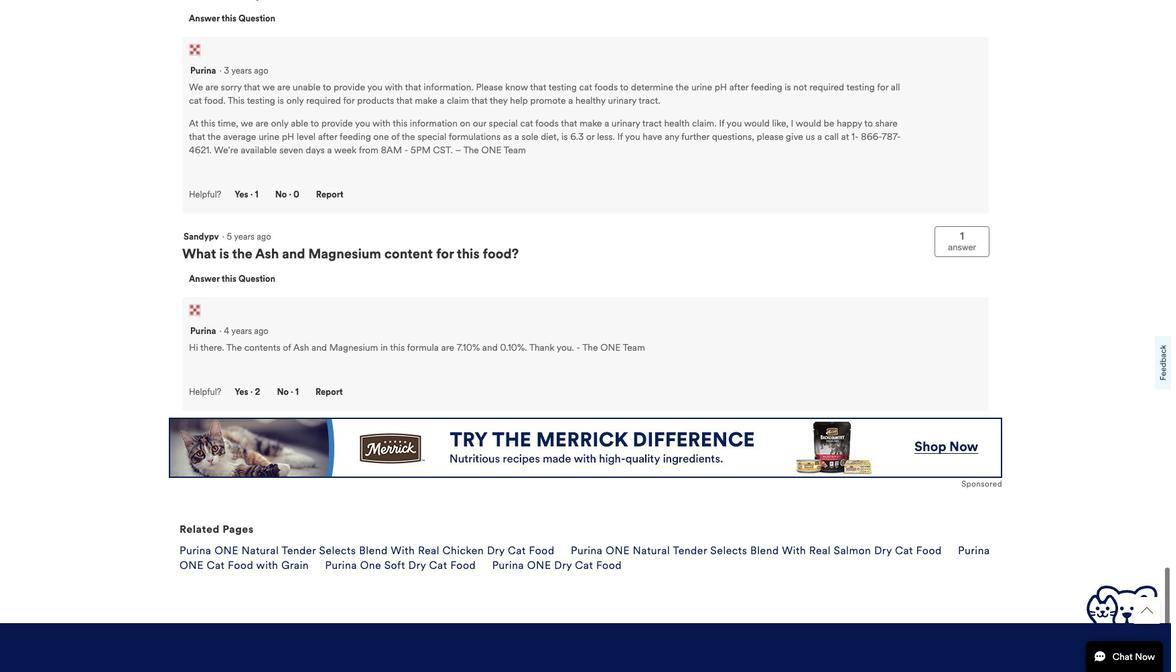 Task type: describe. For each thing, give the bounding box(es) containing it.
one inside at this time, we are only able to provide you with this information on our special cat foods that make a urinary tract health claim. if you would like, i would be happy to share that the average urine ph level after feeding one of the special formulations as a sole diet, is 6.3 or less. if you have any further questions, please give us a call at 1- 866-787- 4621. we're available seven days a week from 8am - 5pm cst. – the one team
[[482, 144, 502, 156]]

blend for chicken
[[359, 545, 388, 557]]

that up 6.3
[[561, 118, 577, 129]]

yes for yes · 1
[[235, 190, 248, 200]]

you left have
[[625, 131, 641, 142]]

· for sandypv · 5 years ago what is the ash and magnesium content for this food?
[[222, 232, 225, 242]]

sole
[[522, 131, 539, 142]]

2 horizontal spatial for
[[877, 81, 889, 93]]

soft
[[385, 559, 405, 572]]

share
[[876, 118, 898, 129]]

to right able
[[311, 118, 319, 129]]

this down 5
[[222, 274, 236, 285]]

cat inside at this time, we are only able to provide you with this information on our special cat foods that make a urinary tract health claim. if you would like, i would be happy to share that the average urine ph level after feeding one of the special formulations as a sole diet, is 6.3 or less. if you have any further questions, please give us a call at 1- 866-787- 4621. we're available seven days a week from 8am - 5pm cst. – the one team
[[520, 118, 533, 129]]

ago inside sandypv · 5 years ago what is the ash and magnesium content for this food?
[[257, 232, 271, 242]]

the up we're
[[207, 131, 221, 142]]

like,
[[772, 118, 789, 129]]

this up 8am
[[393, 118, 408, 129]]

yes · 1
[[235, 190, 258, 200]]

with for chicken
[[391, 545, 415, 557]]

1 horizontal spatial special
[[489, 118, 518, 129]]

purina · 3 years ago
[[190, 65, 273, 76]]

there.
[[200, 342, 224, 354]]

the inside sandypv · 5 years ago what is the ash and magnesium content for this food?
[[232, 246, 253, 262]]

claim.
[[692, 118, 717, 129]]

· for no · 0
[[289, 190, 292, 200]]

salmon
[[834, 545, 872, 557]]

we inside we are sorry that we are unable to provide you with that information. please know that testing cat foods to determine the urine ph after feeding is not required testing for all cat food. this testing is only required for products that make a claim that they help promote a healthy urinary tract.
[[262, 81, 275, 93]]

to up 866-
[[865, 118, 873, 129]]

0 horizontal spatial the
[[226, 342, 242, 354]]

for inside sandypv · 5 years ago what is the ash and magnesium content for this food?
[[436, 246, 454, 262]]

1 would from the left
[[744, 118, 770, 129]]

that left information.
[[405, 81, 421, 93]]

unable
[[293, 81, 321, 93]]

this right at
[[201, 118, 215, 129]]

feeding inside at this time, we are only able to provide you with this information on our special cat foods that make a urinary tract health claim. if you would like, i would be happy to share that the average urine ph level after feeding one of the special formulations as a sole diet, is 6.3 or less. if you have any further questions, please give us a call at 1- 866-787- 4621. we're available seven days a week from 8am - 5pm cst. – the one team
[[340, 131, 371, 142]]

at
[[842, 131, 850, 142]]

grain
[[281, 559, 309, 572]]

and inside sandypv · 5 years ago what is the ash and magnesium content for this food?
[[282, 246, 305, 262]]

urine inside at this time, we are only able to provide you with this information on our special cat foods that make a urinary tract health claim. if you would like, i would be happy to share that the average urine ph level after feeding one of the special formulations as a sole diet, is 6.3 or less. if you have any further questions, please give us a call at 1- 866-787- 4621. we're available seven days a week from 8am - 5pm cst. – the one team
[[259, 131, 280, 142]]

one
[[374, 131, 389, 142]]

787-
[[882, 131, 901, 142]]

are left 7.10%
[[441, 342, 455, 354]]

related
[[180, 523, 220, 536]]

· for yes · 1
[[251, 190, 253, 200]]

a right days
[[327, 144, 332, 156]]

· for purina · 3 years ago
[[220, 65, 222, 76]]

purina for purina · 3 years ago
[[190, 65, 216, 76]]

products
[[357, 95, 394, 106]]

is right this
[[278, 95, 284, 106]]

provide for level
[[322, 118, 353, 129]]

formulations
[[449, 131, 501, 142]]

purina image for purina · 4 years ago
[[189, 304, 201, 318]]

us
[[806, 131, 815, 142]]

cst.
[[433, 144, 453, 156]]

years for 4
[[231, 326, 252, 337]]

content
[[385, 246, 433, 262]]

they
[[490, 95, 508, 106]]

question for purina · 4 years ago
[[239, 274, 276, 285]]

real for chicken
[[418, 545, 440, 557]]

sandypv
[[184, 232, 219, 242]]

questions,
[[712, 131, 755, 142]]

happy
[[837, 118, 863, 129]]

1 horizontal spatial and
[[312, 342, 327, 354]]

further
[[682, 131, 710, 142]]

2 horizontal spatial testing
[[847, 81, 875, 93]]

help
[[510, 95, 528, 106]]

you inside we are sorry that we are unable to provide you with that information. please know that testing cat foods to determine the urine ph after feeding is not required testing for all cat food. this testing is only required for products that make a claim that they help promote a healthy urinary tract.
[[367, 81, 383, 93]]

1 vertical spatial -
[[577, 342, 581, 354]]

a down information.
[[440, 95, 445, 106]]

answer for purina · 4 years ago
[[189, 274, 220, 285]]

any
[[665, 131, 680, 142]]

ph inside we are sorry that we are unable to provide you with that information. please know that testing cat foods to determine the urine ph after feeding is not required testing for all cat food. this testing is only required for products that make a claim that they help promote a healthy urinary tract.
[[715, 81, 727, 93]]

as
[[503, 131, 512, 142]]

purina one dry cat food link
[[492, 559, 622, 572]]

information.
[[424, 81, 474, 93]]

of inside at this time, we are only able to provide you with this information on our special cat foods that make a urinary tract health claim. if you would like, i would be happy to share that the average urine ph level after feeding one of the special formulations as a sole diet, is 6.3 or less. if you have any further questions, please give us a call at 1- 866-787- 4621. we're available seven days a week from 8am - 5pm cst. – the one team
[[391, 131, 400, 142]]

tract.
[[639, 95, 661, 106]]

thank
[[529, 342, 555, 354]]

one
[[360, 559, 381, 572]]

answer for purina · 3 years ago
[[189, 13, 220, 24]]

are left unable
[[277, 81, 290, 93]]

at
[[189, 118, 199, 129]]

real for salmon
[[810, 545, 831, 557]]

or
[[587, 131, 595, 142]]

1 horizontal spatial testing
[[549, 81, 577, 93]]

no · 0
[[275, 190, 299, 200]]

on
[[460, 118, 471, 129]]

know
[[506, 81, 528, 93]]

tract
[[643, 118, 662, 129]]

purina image for purina · 3 years ago
[[189, 44, 201, 57]]

1 answer
[[948, 230, 977, 253]]

0 vertical spatial required
[[810, 81, 845, 93]]

the inside we are sorry that we are unable to provide you with that information. please know that testing cat foods to determine the urine ph after feeding is not required testing for all cat food. this testing is only required for products that make a claim that they help promote a healthy urinary tract.
[[676, 81, 689, 93]]

0 horizontal spatial special
[[418, 131, 447, 142]]

purina for purina one natural tender selects blend with real salmon dry cat food
[[571, 545, 603, 557]]

claim
[[447, 95, 469, 106]]

urinary inside at this time, we are only able to provide you with this information on our special cat foods that make a urinary tract health claim. if you would like, i would be happy to share that the average urine ph level after feeding one of the special formulations as a sole diet, is 6.3 or less. if you have any further questions, please give us a call at 1- 866-787- 4621. we're available seven days a week from 8am - 5pm cst. – the one team
[[612, 118, 640, 129]]

natural for purina one natural tender selects blend with real chicken dry cat food
[[242, 545, 279, 557]]

hi there. the contents of ash and magnesium in this formula are 7.10% and 0.10%. thank you. - the one team
[[189, 342, 645, 354]]

only inside at this time, we are only able to provide you with this information on our special cat foods that make a urinary tract health claim. if you would like, i would be happy to share that the average urine ph level after feeding one of the special formulations as a sole diet, is 6.3 or less. if you have any further questions, please give us a call at 1- 866-787- 4621. we're available seven days a week from 8am - 5pm cst. – the one team
[[271, 118, 288, 129]]

1 vertical spatial required
[[306, 95, 341, 106]]

1 vertical spatial if
[[618, 131, 623, 142]]

purina one natural tender selects blend with real chicken dry cat food link
[[180, 545, 555, 557]]

days
[[306, 144, 325, 156]]

sandypv · 5 years ago what is the ash and magnesium content for this food?
[[182, 232, 522, 262]]

a up 'less.'
[[605, 118, 609, 129]]

content helpfulness group for 4 years ago
[[189, 385, 350, 401]]

- inside at this time, we are only able to provide you with this information on our special cat foods that make a urinary tract health claim. if you would like, i would be happy to share that the average urine ph level after feeding one of the special formulations as a sole diet, is 6.3 or less. if you have any further questions, please give us a call at 1- 866-787- 4621. we're available seven days a week from 8am - 5pm cst. – the one team
[[405, 144, 408, 156]]

4621.
[[189, 144, 212, 156]]

please
[[757, 131, 784, 142]]

· for no · 1
[[291, 387, 293, 398]]

team inside at this time, we are only able to provide you with this information on our special cat foods that make a urinary tract health claim. if you would like, i would be happy to share that the average urine ph level after feeding one of the special formulations as a sole diet, is 6.3 or less. if you have any further questions, please give us a call at 1- 866-787- 4621. we're available seven days a week from 8am - 5pm cst. – the one team
[[504, 144, 526, 156]]

with inside purina one cat food with grain
[[256, 559, 278, 572]]

make inside at this time, we are only able to provide you with this information on our special cat foods that make a urinary tract health claim. if you would like, i would be happy to share that the average urine ph level after feeding one of the special formulations as a sole diet, is 6.3 or less. if you have any further questions, please give us a call at 1- 866-787- 4621. we're available seven days a week from 8am - 5pm cst. – the one team
[[580, 118, 602, 129]]

are up food.
[[205, 81, 219, 93]]

tender for purina one natural tender selects blend with real chicken dry cat food
[[282, 545, 316, 557]]

with for this
[[373, 118, 391, 129]]

5pm
[[411, 144, 431, 156]]

1 vertical spatial for
[[343, 95, 355, 106]]

you.
[[557, 342, 574, 354]]

diet,
[[541, 131, 559, 142]]

determine
[[631, 81, 674, 93]]

you down products
[[355, 118, 370, 129]]

scroll to top image
[[1141, 605, 1154, 617]]

0.10%.
[[500, 342, 527, 354]]

yes · 2
[[235, 387, 260, 398]]

call
[[825, 131, 839, 142]]

1-
[[852, 131, 859, 142]]

natural for purina one natural tender selects blend with real salmon dry cat food
[[633, 545, 670, 557]]

purina one natural tender selects blend with real chicken dry cat food
[[180, 545, 555, 557]]

chicken
[[443, 545, 484, 557]]

purina for purina one cat food with grain
[[959, 545, 990, 557]]

sorry
[[221, 81, 242, 93]]

what
[[182, 246, 216, 262]]

foods inside we are sorry that we are unable to provide you with that information. please know that testing cat foods to determine the urine ph after feeding is not required testing for all cat food. this testing is only required for products that make a claim that they help promote a healthy urinary tract.
[[595, 81, 618, 93]]

this right the "in"
[[390, 342, 405, 354]]

this inside sandypv · 5 years ago what is the ash and magnesium content for this food?
[[457, 246, 480, 262]]

1 vertical spatial team
[[623, 342, 645, 354]]

866-
[[861, 131, 882, 142]]

3
[[224, 65, 229, 76]]

available
[[241, 144, 277, 156]]

report button for no · 0
[[310, 188, 350, 203]]

week
[[334, 144, 357, 156]]

1 vertical spatial of
[[283, 342, 291, 354]]

healthy
[[576, 95, 606, 106]]

ago for purina · 4 years ago
[[254, 326, 269, 337]]

able
[[291, 118, 308, 129]]

5
[[227, 232, 232, 242]]

styled arrow button link
[[1134, 598, 1161, 625]]

have
[[643, 131, 663, 142]]

no · 1
[[277, 387, 299, 398]]

promote
[[531, 95, 566, 106]]

yes for yes · 2
[[235, 387, 248, 398]]

related pages
[[180, 523, 254, 536]]

formula
[[407, 342, 439, 354]]

are inside at this time, we are only able to provide you with this information on our special cat foods that make a urinary tract health claim. if you would like, i would be happy to share that the average urine ph level after feeding one of the special formulations as a sole diet, is 6.3 or less. if you have any further questions, please give us a call at 1- 866-787- 4621. we're available seven days a week from 8am - 5pm cst. – the one team
[[256, 118, 269, 129]]

· for purina · 4 years ago
[[220, 326, 222, 337]]

0 horizontal spatial cat
[[189, 95, 202, 106]]

level
[[297, 131, 316, 142]]

ago for purina · 3 years ago
[[254, 65, 269, 76]]

purina one cat food with grain
[[180, 545, 990, 572]]

that down please
[[471, 95, 488, 106]]



Task type: locate. For each thing, give the bounding box(es) containing it.
the right 'determine'
[[676, 81, 689, 93]]

1 helpful? from the top
[[189, 190, 221, 200]]

one
[[482, 144, 502, 156], [601, 342, 621, 354], [215, 545, 239, 557], [606, 545, 630, 557], [180, 559, 204, 572], [527, 559, 551, 572]]

2 real from the left
[[810, 545, 831, 557]]

ph
[[715, 81, 727, 93], [282, 131, 294, 142]]

sponsored
[[962, 480, 1003, 489]]

2 natural from the left
[[633, 545, 670, 557]]

answer this question button
[[182, 11, 282, 27], [182, 272, 282, 288]]

i
[[791, 118, 794, 129]]

the
[[464, 144, 479, 156], [226, 342, 242, 354], [583, 342, 598, 354]]

for right content
[[436, 246, 454, 262]]

all
[[891, 81, 901, 93]]

helpful? for yes · 1
[[189, 190, 221, 200]]

ago
[[254, 65, 269, 76], [257, 232, 271, 242], [254, 326, 269, 337]]

2 purina button from the top
[[190, 324, 216, 339]]

special down information
[[418, 131, 447, 142]]

purina one soft dry cat food link
[[325, 559, 476, 572]]

0 vertical spatial if
[[719, 118, 725, 129]]

a left healthy
[[569, 95, 573, 106]]

only left able
[[271, 118, 288, 129]]

6.3
[[570, 131, 584, 142]]

2 helpful? from the top
[[189, 387, 221, 398]]

purina one cat food with grain link
[[180, 545, 990, 572]]

answer this question for 3
[[189, 13, 276, 24]]

of right contents
[[283, 342, 291, 354]]

2 horizontal spatial the
[[583, 342, 598, 354]]

1 vertical spatial purina image
[[189, 304, 201, 318]]

ash right contents
[[293, 342, 309, 354]]

food inside purina one cat food with grain
[[228, 559, 254, 572]]

0 horizontal spatial would
[[744, 118, 770, 129]]

answer
[[189, 13, 220, 24], [189, 274, 220, 285]]

dry
[[487, 545, 505, 557], [875, 545, 892, 557], [409, 559, 426, 572], [554, 559, 572, 572]]

0 horizontal spatial make
[[415, 95, 438, 106]]

1 selects from the left
[[319, 545, 356, 557]]

0 vertical spatial yes
[[235, 190, 248, 200]]

1 for no · 1
[[295, 387, 299, 398]]

with for salmon
[[782, 545, 807, 557]]

make inside we are sorry that we are unable to provide you with that information. please know that testing cat foods to determine the urine ph after feeding is not required testing for all cat food. this testing is only required for products that make a claim that they help promote a healthy urinary tract.
[[415, 95, 438, 106]]

1 vertical spatial cat
[[189, 95, 202, 106]]

magnesium
[[309, 246, 381, 262], [329, 342, 378, 354]]

purina one natural tender selects blend with real salmon dry cat food link
[[571, 545, 942, 557]]

answer this question button down what
[[182, 272, 282, 288]]

1 horizontal spatial selects
[[711, 545, 748, 557]]

report button
[[310, 188, 350, 203], [309, 385, 350, 401]]

purina for purina one dry cat food
[[492, 559, 524, 572]]

answer this question down what
[[189, 274, 276, 285]]

0 horizontal spatial selects
[[319, 545, 356, 557]]

2 purina image from the top
[[189, 304, 201, 318]]

real up purina one soft dry cat food link
[[418, 545, 440, 557]]

1 horizontal spatial required
[[810, 81, 845, 93]]

1 horizontal spatial 1
[[295, 387, 299, 398]]

–
[[455, 144, 461, 156]]

answer
[[948, 243, 977, 253]]

we
[[189, 81, 203, 93]]

report button right 0
[[310, 188, 350, 203]]

0 vertical spatial for
[[877, 81, 889, 93]]

with
[[385, 81, 403, 93], [373, 118, 391, 129], [256, 559, 278, 572]]

content helpfulness group
[[189, 188, 350, 203], [189, 385, 350, 401]]

question up purina · 3 years ago
[[239, 13, 276, 24]]

feeding left not
[[751, 81, 783, 93]]

2 yes from the top
[[235, 387, 248, 398]]

helpful? left yes · 1
[[189, 190, 221, 200]]

a right as at the left
[[515, 131, 519, 142]]

purina one dry cat food
[[492, 559, 622, 572]]

purina
[[190, 65, 216, 76], [190, 326, 216, 337], [180, 545, 212, 557], [571, 545, 603, 557], [959, 545, 990, 557], [325, 559, 357, 572], [492, 559, 524, 572]]

of up 8am
[[391, 131, 400, 142]]

only down unable
[[286, 95, 304, 106]]

after up questions, on the top of the page
[[730, 81, 749, 93]]

0 vertical spatial ph
[[715, 81, 727, 93]]

2 answer from the top
[[189, 274, 220, 285]]

this
[[228, 95, 245, 106]]

7.10%
[[457, 342, 480, 354]]

1 vertical spatial magnesium
[[329, 342, 378, 354]]

ash down no · 0
[[255, 246, 279, 262]]

is inside sandypv · 5 years ago what is the ash and magnesium content for this food?
[[219, 246, 229, 262]]

1 vertical spatial ago
[[257, 232, 271, 242]]

0 vertical spatial of
[[391, 131, 400, 142]]

feeding up week
[[340, 131, 371, 142]]

that up 4621. on the left top of page
[[189, 131, 205, 142]]

answer this question button for 4
[[182, 272, 282, 288]]

with up one
[[373, 118, 391, 129]]

at this time, we are only able to provide you with this information on our special cat foods that make a urinary tract health claim. if you would like, i would be happy to share that the average urine ph level after feeding one of the special formulations as a sole diet, is 6.3 or less. if you have any further questions, please give us a call at 1- 866-787- 4621. we're available seven days a week from 8am - 5pm cst. – the one team
[[189, 118, 901, 156]]

team
[[504, 144, 526, 156], [623, 342, 645, 354]]

this up 3
[[222, 13, 236, 24]]

1 vertical spatial ph
[[282, 131, 294, 142]]

required right not
[[810, 81, 845, 93]]

helpful? left yes · 2
[[189, 387, 221, 398]]

0 vertical spatial answer
[[189, 13, 220, 24]]

0 horizontal spatial foods
[[536, 118, 559, 129]]

purina image
[[189, 44, 201, 57], [189, 304, 201, 318]]

is down 5
[[219, 246, 229, 262]]

purina for purina one natural tender selects blend with real chicken dry cat food
[[180, 545, 212, 557]]

from
[[359, 144, 379, 156]]

0 horizontal spatial natural
[[242, 545, 279, 557]]

urine inside we are sorry that we are unable to provide you with that information. please know that testing cat foods to determine the urine ph after feeding is not required testing for all cat food. this testing is only required for products that make a claim that they help promote a healthy urinary tract.
[[692, 81, 713, 93]]

ph up the claim.
[[715, 81, 727, 93]]

time,
[[218, 118, 239, 129]]

with inside we are sorry that we are unable to provide you with that information. please know that testing cat foods to determine the urine ph after feeding is not required testing for all cat food. this testing is only required for products that make a claim that they help promote a healthy urinary tract.
[[385, 81, 403, 93]]

1 vertical spatial foods
[[536, 118, 559, 129]]

2 would from the left
[[796, 118, 822, 129]]

1 purina button from the top
[[190, 63, 216, 78]]

answer down what
[[189, 274, 220, 285]]

0 horizontal spatial testing
[[247, 95, 275, 106]]

answer this question button for 3
[[182, 11, 282, 27]]

are up average
[[256, 118, 269, 129]]

0 horizontal spatial required
[[306, 95, 341, 106]]

a
[[440, 95, 445, 106], [569, 95, 573, 106], [605, 118, 609, 129], [515, 131, 519, 142], [818, 131, 823, 142], [327, 144, 332, 156]]

0 vertical spatial report button
[[310, 188, 350, 203]]

contents
[[244, 342, 281, 354]]

0 horizontal spatial blend
[[359, 545, 388, 557]]

content helpfulness group down 'available' at left top
[[189, 188, 350, 203]]

2 answer this question from the top
[[189, 274, 276, 285]]

feeding inside we are sorry that we are unable to provide you with that information. please know that testing cat foods to determine the urine ph after feeding is not required testing for all cat food. this testing is only required for products that make a claim that they help promote a healthy urinary tract.
[[751, 81, 783, 93]]

to right unable
[[323, 81, 331, 93]]

1 horizontal spatial of
[[391, 131, 400, 142]]

we right sorry
[[262, 81, 275, 93]]

1 horizontal spatial feeding
[[751, 81, 783, 93]]

0 horizontal spatial with
[[391, 545, 415, 557]]

0 vertical spatial special
[[489, 118, 518, 129]]

2 selects from the left
[[711, 545, 748, 557]]

less.
[[597, 131, 615, 142]]

after
[[730, 81, 749, 93], [318, 131, 337, 142]]

be
[[824, 118, 835, 129]]

1 horizontal spatial tender
[[673, 545, 708, 557]]

0
[[294, 190, 299, 200]]

purina image up hi
[[189, 304, 201, 318]]

you up products
[[367, 81, 383, 93]]

0 vertical spatial question
[[239, 13, 276, 24]]

yes left the 2
[[235, 387, 248, 398]]

would up us
[[796, 118, 822, 129]]

purina button for purina · 4 years ago
[[190, 324, 216, 339]]

1 vertical spatial report
[[316, 387, 343, 398]]

report button for no · 1
[[309, 385, 350, 401]]

0 vertical spatial magnesium
[[309, 246, 381, 262]]

1 horizontal spatial cat
[[520, 118, 533, 129]]

1 horizontal spatial the
[[464, 144, 479, 156]]

provide up products
[[334, 81, 365, 93]]

· inside sandypv · 5 years ago what is the ash and magnesium content for this food?
[[222, 232, 225, 242]]

2 horizontal spatial 1
[[960, 230, 965, 242]]

the up 5pm on the top left of page
[[402, 131, 415, 142]]

0 horizontal spatial of
[[283, 342, 291, 354]]

2 with from the left
[[782, 545, 807, 557]]

0 horizontal spatial team
[[504, 144, 526, 156]]

· for yes · 2
[[251, 387, 253, 398]]

1 vertical spatial no
[[277, 387, 289, 398]]

content helpfulness group for 3 years ago
[[189, 188, 350, 203]]

0 vertical spatial no
[[275, 190, 287, 200]]

· left 3
[[220, 65, 222, 76]]

we
[[262, 81, 275, 93], [241, 118, 253, 129]]

purina button for purina · 3 years ago
[[190, 63, 216, 78]]

1 vertical spatial 1
[[960, 230, 965, 242]]

1 vertical spatial report button
[[309, 385, 350, 401]]

magnesium inside sandypv · 5 years ago what is the ash and magnesium content for this food?
[[309, 246, 381, 262]]

1 horizontal spatial foods
[[595, 81, 618, 93]]

selects for chicken
[[319, 545, 356, 557]]

foods up healthy
[[595, 81, 618, 93]]

the inside at this time, we are only able to provide you with this information on our special cat foods that make a urinary tract health claim. if you would like, i would be happy to share that the average urine ph level after feeding one of the special formulations as a sole diet, is 6.3 or less. if you have any further questions, please give us a call at 1- 866-787- 4621. we're available seven days a week from 8am - 5pm cst. – the one team
[[464, 144, 479, 156]]

2 vertical spatial with
[[256, 559, 278, 572]]

one for purina one natural tender selects blend with real chicken dry cat food
[[215, 545, 239, 557]]

that right sorry
[[244, 81, 260, 93]]

0 horizontal spatial 1
[[255, 190, 258, 200]]

to left 'determine'
[[620, 81, 629, 93]]

urine up 'available' at left top
[[259, 131, 280, 142]]

testing
[[549, 81, 577, 93], [847, 81, 875, 93], [247, 95, 275, 106]]

1 question from the top
[[239, 13, 276, 24]]

make up information
[[415, 95, 438, 106]]

1 with from the left
[[391, 545, 415, 557]]

purina one natural tender selects blend with real salmon dry cat food
[[571, 545, 942, 557]]

1 vertical spatial provide
[[322, 118, 353, 129]]

· left 5
[[222, 232, 225, 242]]

0 vertical spatial report
[[316, 190, 344, 200]]

0 vertical spatial content helpfulness group
[[189, 188, 350, 203]]

and right contents
[[312, 342, 327, 354]]

answer up purina · 3 years ago
[[189, 13, 220, 24]]

1 yes from the top
[[235, 190, 248, 200]]

one for purina one dry cat food
[[527, 559, 551, 572]]

1 vertical spatial yes
[[235, 387, 248, 398]]

2 question from the top
[[239, 274, 276, 285]]

2 tender from the left
[[673, 545, 708, 557]]

0 horizontal spatial if
[[618, 131, 623, 142]]

1 horizontal spatial make
[[580, 118, 602, 129]]

1 horizontal spatial with
[[782, 545, 807, 557]]

1 vertical spatial make
[[580, 118, 602, 129]]

report right no · 1
[[316, 387, 343, 398]]

1 tender from the left
[[282, 545, 316, 557]]

pages
[[223, 523, 254, 536]]

4
[[224, 326, 229, 337]]

purina button up we
[[190, 63, 216, 78]]

tender
[[282, 545, 316, 557], [673, 545, 708, 557]]

with up products
[[385, 81, 403, 93]]

give
[[786, 131, 804, 142]]

1 real from the left
[[418, 545, 440, 557]]

make
[[415, 95, 438, 106], [580, 118, 602, 129]]

years right 5
[[234, 232, 255, 242]]

1 horizontal spatial ph
[[715, 81, 727, 93]]

· right the 2
[[291, 387, 293, 398]]

years inside sandypv · 5 years ago what is the ash and magnesium content for this food?
[[234, 232, 255, 242]]

1 answer this question from the top
[[189, 13, 276, 24]]

would up please
[[744, 118, 770, 129]]

years for 3
[[231, 65, 252, 76]]

1 vertical spatial content helpfulness group
[[189, 385, 350, 401]]

provide inside we are sorry that we are unable to provide you with that information. please know that testing cat foods to determine the urine ph after feeding is not required testing for all cat food. this testing is only required for products that make a claim that they help promote a healthy urinary tract.
[[334, 81, 365, 93]]

if right 'less.'
[[618, 131, 623, 142]]

selects
[[319, 545, 356, 557], [711, 545, 748, 557]]

magnesium left the "in"
[[329, 342, 378, 354]]

provide for products
[[334, 81, 365, 93]]

0 horizontal spatial feeding
[[340, 131, 371, 142]]

purina for purina one soft dry cat food
[[325, 559, 357, 572]]

urinary inside we are sorry that we are unable to provide you with that information. please know that testing cat foods to determine the urine ph after feeding is not required testing for all cat food. this testing is only required for products that make a claim that they help promote a healthy urinary tract.
[[608, 95, 637, 106]]

sponsored link
[[169, 418, 1003, 490]]

blend for salmon
[[751, 545, 779, 557]]

foods up diet,
[[536, 118, 559, 129]]

0 horizontal spatial ph
[[282, 131, 294, 142]]

0 horizontal spatial after
[[318, 131, 337, 142]]

0 vertical spatial answer this question
[[189, 13, 276, 24]]

question up purina · 4 years ago
[[239, 274, 276, 285]]

2 vertical spatial 1
[[295, 387, 299, 398]]

1 content helpfulness group from the top
[[189, 188, 350, 203]]

testing right this
[[247, 95, 275, 106]]

1 horizontal spatial after
[[730, 81, 749, 93]]

1 vertical spatial ash
[[293, 342, 309, 354]]

ash inside sandypv · 5 years ago what is the ash and magnesium content for this food?
[[255, 246, 279, 262]]

is left not
[[785, 81, 791, 93]]

1 right the 2
[[295, 387, 299, 398]]

purina for purina · 4 years ago
[[190, 326, 216, 337]]

1 vertical spatial question
[[239, 274, 276, 285]]

we up average
[[241, 118, 253, 129]]

cat inside purina one cat food with grain
[[207, 559, 225, 572]]

one for purina one cat food with grain
[[180, 559, 204, 572]]

we are sorry that we are unable to provide you with that information. please know that testing cat foods to determine the urine ph after feeding is not required testing for all cat food. this testing is only required for products that make a claim that they help promote a healthy urinary tract.
[[189, 81, 901, 106]]

and down 0
[[282, 246, 305, 262]]

if
[[719, 118, 725, 129], [618, 131, 623, 142]]

no left 0
[[275, 190, 287, 200]]

0 vertical spatial cat
[[580, 81, 592, 93]]

1 vertical spatial urinary
[[612, 118, 640, 129]]

a right us
[[818, 131, 823, 142]]

1 answer this question button from the top
[[182, 11, 282, 27]]

and
[[282, 246, 305, 262], [312, 342, 327, 354], [482, 342, 498, 354]]

seven
[[279, 144, 303, 156]]

no for no · 0
[[275, 190, 287, 200]]

purina one soft dry cat food
[[325, 559, 476, 572]]

after inside at this time, we are only able to provide you with this information on our special cat foods that make a urinary tract health claim. if you would like, i would be happy to share that the average urine ph level after feeding one of the special formulations as a sole diet, is 6.3 or less. if you have any further questions, please give us a call at 1- 866-787- 4621. we're available seven days a week from 8am - 5pm cst. – the one team
[[318, 131, 337, 142]]

purina inside purina one cat food with grain
[[959, 545, 990, 557]]

tender for purina one natural tender selects blend with real salmon dry cat food
[[673, 545, 708, 557]]

2 content helpfulness group from the top
[[189, 385, 350, 401]]

· left the 2
[[251, 387, 253, 398]]

cat up the sole
[[520, 118, 533, 129]]

·
[[220, 65, 222, 76], [251, 190, 253, 200], [289, 190, 292, 200], [222, 232, 225, 242], [220, 326, 222, 337], [251, 387, 253, 398], [291, 387, 293, 398]]

1 vertical spatial answer this question button
[[182, 272, 282, 288]]

report for 1
[[316, 387, 343, 398]]

one for purina one natural tender selects blend with real salmon dry cat food
[[606, 545, 630, 557]]

1 left no · 0
[[255, 190, 258, 200]]

selects for salmon
[[711, 545, 748, 557]]

0 vertical spatial with
[[385, 81, 403, 93]]

only inside we are sorry that we are unable to provide you with that information. please know that testing cat foods to determine the urine ph after feeding is not required testing for all cat food. this testing is only required for products that make a claim that they help promote a healthy urinary tract.
[[286, 95, 304, 106]]

0 vertical spatial purina button
[[190, 63, 216, 78]]

ash
[[255, 246, 279, 262], [293, 342, 309, 354]]

1 horizontal spatial urine
[[692, 81, 713, 93]]

that up promote
[[530, 81, 547, 93]]

after inside we are sorry that we are unable to provide you with that information. please know that testing cat foods to determine the urine ph after feeding is not required testing for all cat food. this testing is only required for products that make a claim that they help promote a healthy urinary tract.
[[730, 81, 749, 93]]

the right –
[[464, 144, 479, 156]]

helpful? for yes · 2
[[189, 387, 221, 398]]

2 blend from the left
[[751, 545, 779, 557]]

with inside at this time, we are only able to provide you with this information on our special cat foods that make a urinary tract health claim. if you would like, i would be happy to share that the average urine ph level after feeding one of the special formulations as a sole diet, is 6.3 or less. if you have any further questions, please give us a call at 1- 866-787- 4621. we're available seven days a week from 8am - 5pm cst. – the one team
[[373, 118, 391, 129]]

- right "you."
[[577, 342, 581, 354]]

the right what
[[232, 246, 253, 262]]

required down unable
[[306, 95, 341, 106]]

1 for yes · 1
[[255, 190, 258, 200]]

1 inside '1 answer'
[[960, 230, 965, 242]]

1 natural from the left
[[242, 545, 279, 557]]

provide inside at this time, we are only able to provide you with this information on our special cat foods that make a urinary tract health claim. if you would like, i would be happy to share that the average urine ph level after feeding one of the special formulations as a sole diet, is 6.3 or less. if you have any further questions, please give us a call at 1- 866-787- 4621. we're available seven days a week from 8am - 5pm cst. – the one team
[[322, 118, 353, 129]]

0 vertical spatial urinary
[[608, 95, 637, 106]]

is
[[785, 81, 791, 93], [278, 95, 284, 106], [562, 131, 568, 142], [219, 246, 229, 262]]

cat down we
[[189, 95, 202, 106]]

urinary up 'less.'
[[612, 118, 640, 129]]

2 vertical spatial ago
[[254, 326, 269, 337]]

ph up seven
[[282, 131, 294, 142]]

one inside purina one cat food with grain
[[180, 559, 204, 572]]

urinary left tract.
[[608, 95, 637, 106]]

and right 7.10%
[[482, 342, 498, 354]]

2
[[255, 387, 260, 398]]

health
[[665, 118, 690, 129]]

you
[[367, 81, 383, 93], [355, 118, 370, 129], [727, 118, 742, 129], [625, 131, 641, 142]]

the down purina · 4 years ago
[[226, 342, 242, 354]]

2 answer this question button from the top
[[182, 272, 282, 288]]

food
[[529, 545, 555, 557], [917, 545, 942, 557], [228, 559, 254, 572], [451, 559, 476, 572], [596, 559, 622, 572]]

yes
[[235, 190, 248, 200], [235, 387, 248, 398]]

0 horizontal spatial tender
[[282, 545, 316, 557]]

that
[[244, 81, 260, 93], [405, 81, 421, 93], [530, 81, 547, 93], [396, 95, 413, 106], [471, 95, 488, 106], [561, 118, 577, 129], [189, 131, 205, 142]]

0 vertical spatial -
[[405, 144, 408, 156]]

that right products
[[396, 95, 413, 106]]

ph inside at this time, we are only able to provide you with this information on our special cat foods that make a urinary tract health claim. if you would like, i would be happy to share that the average urine ph level after feeding one of the special formulations as a sole diet, is 6.3 or less. if you have any further questions, please give us a call at 1- 866-787- 4621. we're available seven days a week from 8am - 5pm cst. – the one team
[[282, 131, 294, 142]]

1 horizontal spatial blend
[[751, 545, 779, 557]]

0 vertical spatial urine
[[692, 81, 713, 93]]

urine up the claim.
[[692, 81, 713, 93]]

answer this question up purina · 3 years ago
[[189, 13, 276, 24]]

report for 0
[[316, 190, 344, 200]]

food?
[[483, 246, 519, 262]]

not
[[794, 81, 807, 93]]

for left 'all' at right top
[[877, 81, 889, 93]]

purina · 4 years ago
[[190, 326, 273, 337]]

0 vertical spatial foods
[[595, 81, 618, 93]]

information
[[410, 118, 458, 129]]

no for no · 1
[[277, 387, 289, 398]]

food.
[[204, 95, 226, 106]]

1 vertical spatial answer this question
[[189, 274, 276, 285]]

question for purina · 3 years ago
[[239, 13, 276, 24]]

we're
[[214, 144, 238, 156]]

with left salmon
[[782, 545, 807, 557]]

with for that
[[385, 81, 403, 93]]

0 vertical spatial provide
[[334, 81, 365, 93]]

1 vertical spatial special
[[418, 131, 447, 142]]

question
[[239, 13, 276, 24], [239, 274, 276, 285]]

· left '4'
[[220, 326, 222, 337]]

cat
[[580, 81, 592, 93], [189, 95, 202, 106], [520, 118, 533, 129]]

2 vertical spatial for
[[436, 246, 454, 262]]

foods inside at this time, we are only able to provide you with this information on our special cat foods that make a urinary tract health claim. if you would like, i would be happy to share that the average urine ph level after feeding one of the special formulations as a sole diet, is 6.3 or less. if you have any further questions, please give us a call at 1- 866-787- 4621. we're available seven days a week from 8am - 5pm cst. – the one team
[[536, 118, 559, 129]]

ago up contents
[[254, 326, 269, 337]]

1 blend from the left
[[359, 545, 388, 557]]

provide
[[334, 81, 365, 93], [322, 118, 353, 129]]

0 vertical spatial after
[[730, 81, 749, 93]]

answer this question button up purina · 3 years ago
[[182, 11, 282, 27]]

0 vertical spatial 1
[[255, 190, 258, 200]]

is inside at this time, we are only able to provide you with this information on our special cat foods that make a urinary tract health claim. if you would like, i would be happy to share that the average urine ph level after feeding one of the special formulations as a sole diet, is 6.3 or less. if you have any further questions, please give us a call at 1- 866-787- 4621. we're available seven days a week from 8am - 5pm cst. – the one team
[[562, 131, 568, 142]]

blend
[[359, 545, 388, 557], [751, 545, 779, 557]]

we inside at this time, we are only able to provide you with this information on our special cat foods that make a urinary tract health claim. if you would like, i would be happy to share that the average urine ph level after feeding one of the special formulations as a sole diet, is 6.3 or less. if you have any further questions, please give us a call at 1- 866-787- 4621. we're available seven days a week from 8am - 5pm cst. – the one team
[[241, 118, 253, 129]]

ago right 3
[[254, 65, 269, 76]]

0 vertical spatial make
[[415, 95, 438, 106]]

1 purina image from the top
[[189, 44, 201, 57]]

2 horizontal spatial and
[[482, 342, 498, 354]]

0 horizontal spatial real
[[418, 545, 440, 557]]

1 answer from the top
[[189, 13, 220, 24]]

after up days
[[318, 131, 337, 142]]

1 horizontal spatial natural
[[633, 545, 670, 557]]

you up questions, on the top of the page
[[727, 118, 742, 129]]

1 vertical spatial feeding
[[340, 131, 371, 142]]

2 vertical spatial cat
[[520, 118, 533, 129]]

1
[[255, 190, 258, 200], [960, 230, 965, 242], [295, 387, 299, 398]]

0 vertical spatial we
[[262, 81, 275, 93]]

1 vertical spatial years
[[234, 232, 255, 242]]

answer this question for 4
[[189, 274, 276, 285]]

testing up promote
[[549, 81, 577, 93]]

purina button
[[190, 63, 216, 78], [190, 324, 216, 339]]



Task type: vqa. For each thing, say whether or not it's contained in the screenshot.
BIRD within the "Large White Breeding Bird Cage"
no



